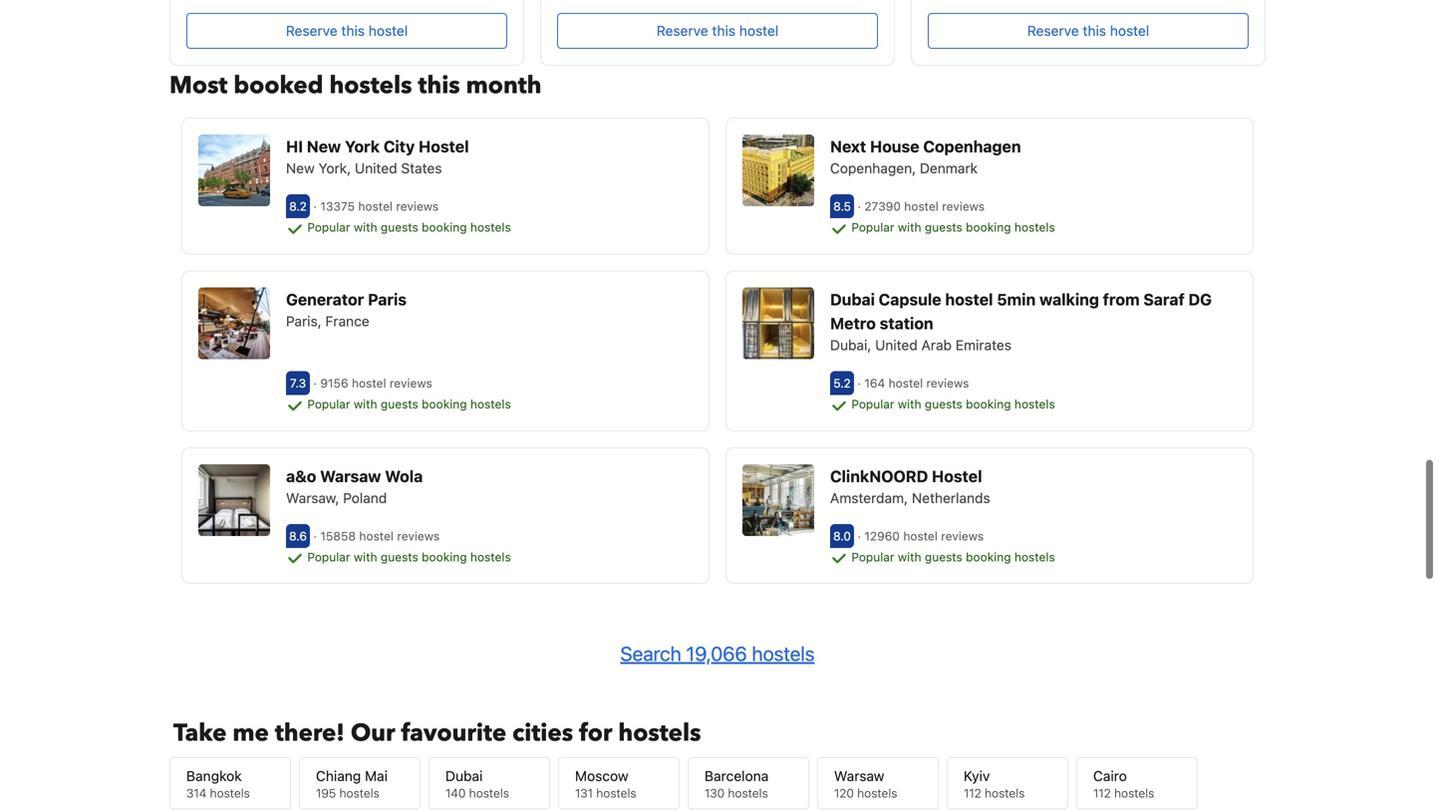 Task type: describe. For each thing, give the bounding box(es) containing it.
paris,
[[286, 313, 322, 330]]

195
[[316, 787, 336, 801]]

a&o warsaw wola link
[[286, 464, 693, 488]]

chiang mai 195 hostels
[[316, 768, 388, 801]]

reserve this hostel for 2nd reserve this hostel link
[[657, 23, 779, 39]]

27390
[[865, 200, 901, 214]]

8.6
[[289, 529, 307, 543]]

states
[[401, 160, 442, 177]]

warsaw inside a&o warsaw wola warsaw, poland
[[320, 467, 381, 486]]

this for third reserve this hostel link
[[1083, 23, 1107, 39]]

popular with guests booking hostels for warsaw,
[[304, 550, 511, 564]]

reviews for copenhagen,
[[943, 200, 985, 214]]

13375 hostel reviews
[[317, 200, 442, 214]]

reserve for 1st reserve this hostel link from the left
[[286, 23, 338, 39]]

guests for warsaw,
[[381, 550, 419, 564]]

reviews down netherlands
[[942, 529, 984, 543]]

hostels inside chiang mai 195 hostels
[[339, 787, 380, 801]]

barcelona
[[705, 768, 769, 785]]

dubai capsule hostel 5min walking from saraf dg metro station dubai, united arab emirates
[[831, 290, 1213, 353]]

a&o
[[286, 467, 316, 486]]

15858
[[320, 529, 356, 543]]

bangkok 314 hostels
[[186, 768, 250, 801]]

164
[[865, 376, 886, 390]]

3 reserve this hostel link from the left
[[928, 13, 1249, 49]]

hostels right 19,066
[[752, 642, 815, 666]]

next house copenhagen image
[[743, 135, 815, 207]]

dubai,
[[831, 337, 872, 353]]

19,066
[[687, 642, 748, 666]]

reserve this hostel for third reserve this hostel link
[[1028, 23, 1150, 39]]

dg
[[1189, 290, 1213, 309]]

scored 5.2 element
[[831, 371, 855, 395]]

copenhagen
[[924, 137, 1022, 156]]

140
[[446, 787, 466, 801]]

with for copenhagen,
[[898, 220, 922, 234]]

with for 5min
[[898, 397, 922, 411]]

with for city
[[354, 220, 377, 234]]

paris
[[368, 290, 407, 309]]

this for 2nd reserve this hostel link
[[712, 23, 736, 39]]

2 reserve this hostel link from the left
[[557, 13, 878, 49]]

walking
[[1040, 290, 1100, 309]]

reviews for 5min
[[927, 376, 970, 390]]

hostels inside the warsaw 120 hostels
[[858, 787, 898, 801]]

scored 8.6 element
[[286, 524, 310, 548]]

7.3
[[290, 376, 306, 390]]

112 for kyiv
[[964, 787, 982, 801]]

favourite
[[401, 718, 507, 751]]

for
[[579, 718, 613, 751]]

reserve for third reserve this hostel link
[[1028, 23, 1080, 39]]

from 15,042 reviews element for york
[[313, 200, 442, 214]]

dubai for capsule
[[831, 290, 875, 309]]

popular with guests booking hostels for france
[[304, 397, 511, 411]]

me
[[233, 718, 269, 751]]

guests for 5min
[[925, 397, 963, 411]]

9156 hostel reviews
[[317, 376, 436, 390]]

hostels inside cairo 112 hostels
[[1115, 787, 1155, 801]]

guests for city
[[381, 220, 419, 234]]

generator
[[286, 290, 364, 309]]

from 15,042 reviews element for amsterdam,
[[858, 529, 988, 543]]

there!
[[275, 718, 345, 751]]

hostels inside kyiv 112 hostels
[[985, 787, 1025, 801]]

booking for netherlands
[[966, 550, 1012, 564]]

clinknoord hostel amsterdam, netherlands
[[831, 467, 991, 506]]

5.2
[[834, 376, 851, 390]]

hostels down a&o warsaw wola link
[[471, 550, 511, 564]]

scored 8.0 element
[[831, 524, 855, 548]]

a&o warsaw wola warsaw, poland
[[286, 467, 423, 506]]

search
[[621, 642, 682, 666]]

warsaw inside the warsaw 120 hostels
[[835, 768, 885, 785]]

search 19,066 hostels link
[[621, 642, 815, 666]]

barcelona 130 hostels
[[705, 768, 769, 801]]

9156
[[320, 376, 349, 390]]

cairo 112 hostels
[[1094, 768, 1155, 801]]

reserve this hostel for 1st reserve this hostel link from the left
[[286, 23, 408, 39]]

booking for copenhagen,
[[966, 220, 1012, 234]]

our
[[351, 718, 395, 751]]

with for france
[[354, 397, 377, 411]]

next house copenhagen copenhagen, denmark
[[831, 137, 1022, 177]]

search 19,066 hostels
[[621, 642, 815, 666]]

united inside dubai capsule hostel 5min walking from saraf dg metro station dubai, united arab emirates
[[876, 337, 918, 353]]

from 15,042 reviews element for paris,
[[313, 376, 436, 390]]

copenhagen,
[[831, 160, 917, 177]]

dubai capsule hostel 5min walking from saraf dg metro station link
[[831, 288, 1237, 336]]

netherlands
[[912, 490, 991, 506]]

reviews down wola
[[397, 529, 440, 543]]

france
[[326, 313, 370, 330]]

from 15,042 reviews element for wola
[[313, 529, 443, 543]]

clinknoord
[[831, 467, 929, 486]]

emirates
[[956, 337, 1012, 353]]

guests for netherlands
[[925, 550, 963, 564]]

scored 7.3 element
[[286, 371, 310, 395]]

8.2
[[289, 200, 307, 214]]

warsaw,
[[286, 490, 339, 506]]

scored 8.2 element
[[286, 195, 310, 219]]

314
[[186, 787, 207, 801]]

popular for generator
[[307, 397, 350, 411]]

clinknoord hostel link
[[831, 464, 1237, 488]]

warsaw 120 hostels
[[835, 768, 898, 801]]

guests for copenhagen,
[[925, 220, 963, 234]]

hostels up a&o warsaw wola link
[[471, 397, 511, 411]]

popular for next
[[852, 220, 895, 234]]

131
[[575, 787, 593, 801]]

wola
[[385, 467, 423, 486]]

moscow 131 hostels
[[575, 768, 637, 801]]

1 reserve this hostel link from the left
[[186, 13, 508, 49]]

hostels down clinknoord hostel link
[[1015, 550, 1056, 564]]

saraf
[[1144, 290, 1185, 309]]

arab
[[922, 337, 952, 353]]

mai
[[365, 768, 388, 785]]

hostels inside moscow 131 hostels
[[596, 787, 637, 801]]

hostels inside 'barcelona 130 hostels'
[[728, 787, 769, 801]]

hostels up clinknoord hostel link
[[1015, 397, 1056, 411]]

poland
[[343, 490, 387, 506]]

27390 hostel reviews
[[861, 200, 989, 214]]



Task type: vqa. For each thing, say whether or not it's contained in the screenshot.
15858
yes



Task type: locate. For each thing, give the bounding box(es) containing it.
0 horizontal spatial dubai
[[446, 768, 483, 785]]

station
[[880, 314, 934, 333]]

hostels up york
[[329, 69, 412, 102]]

guests
[[381, 220, 419, 234], [925, 220, 963, 234], [381, 397, 419, 411], [925, 397, 963, 411], [381, 550, 419, 564], [925, 550, 963, 564]]

booking
[[422, 220, 467, 234], [966, 220, 1012, 234], [422, 397, 467, 411], [966, 397, 1012, 411], [422, 550, 467, 564], [966, 550, 1012, 564]]

bangkok
[[186, 768, 242, 785]]

popular down 9156
[[307, 397, 350, 411]]

1 horizontal spatial united
[[876, 337, 918, 353]]

popular with guests booking hostels down "13375 hostel reviews"
[[304, 220, 511, 234]]

dubai for 140
[[446, 768, 483, 785]]

booking for warsaw,
[[422, 550, 467, 564]]

hostels inside dubai 140 hostels
[[469, 787, 510, 801]]

2 reserve this hostel from the left
[[657, 23, 779, 39]]

new up york,
[[307, 137, 341, 156]]

8.0 12960 hostel reviews
[[834, 529, 988, 543]]

hi new york city hostel link
[[286, 135, 693, 159]]

booking down 8.6 15858 hostel reviews in the left of the page
[[422, 550, 467, 564]]

reviews for city
[[396, 200, 439, 214]]

booking down states
[[422, 220, 467, 234]]

hostel
[[369, 23, 408, 39], [740, 23, 779, 39], [1111, 23, 1150, 39], [358, 200, 393, 214], [905, 200, 939, 214], [946, 290, 994, 309], [352, 376, 386, 390], [889, 376, 923, 390], [359, 529, 394, 543], [904, 529, 938, 543]]

with down "13375 hostel reviews"
[[354, 220, 377, 234]]

popular down '12960'
[[852, 550, 895, 564]]

5min
[[997, 290, 1036, 309]]

13375
[[320, 200, 355, 214]]

generator paris paris, france
[[286, 290, 407, 330]]

york
[[345, 137, 380, 156]]

130
[[705, 787, 725, 801]]

popular with guests booking hostels for copenhagen,
[[849, 220, 1056, 234]]

united
[[355, 160, 397, 177], [876, 337, 918, 353]]

take me there! our favourite cities for hostels
[[174, 718, 701, 751]]

1 vertical spatial united
[[876, 337, 918, 353]]

from 15,042 reviews element down poland
[[313, 529, 443, 543]]

month
[[466, 69, 542, 102]]

cities
[[513, 718, 573, 751]]

chiang
[[316, 768, 361, 785]]

booking down netherlands
[[966, 550, 1012, 564]]

1 vertical spatial hostel
[[932, 467, 983, 486]]

popular with guests booking hostels for 5min
[[849, 397, 1056, 411]]

from 15,042 reviews element containing 9156 hostel reviews
[[313, 376, 436, 390]]

with down 8.6 15858 hostel reviews in the left of the page
[[354, 550, 377, 564]]

reviews right 9156
[[390, 376, 432, 390]]

3 reserve this hostel from the left
[[1028, 23, 1150, 39]]

popular for clinknoord
[[852, 550, 895, 564]]

0 horizontal spatial hostel
[[419, 137, 469, 156]]

2 112 from the left
[[1094, 787, 1112, 801]]

popular with guests booking hostels for netherlands
[[849, 550, 1056, 564]]

1 horizontal spatial 112
[[1094, 787, 1112, 801]]

guests down 9156 hostel reviews
[[381, 397, 419, 411]]

with down 27390 hostel reviews
[[898, 220, 922, 234]]

hi new york city hostel new york, united states
[[286, 137, 469, 177]]

hostels down moscow
[[596, 787, 637, 801]]

112 down kyiv
[[964, 787, 982, 801]]

new down "hi"
[[286, 160, 315, 177]]

12960
[[865, 529, 900, 543]]

popular with guests booking hostels down 8.0 12960 hostel reviews in the bottom right of the page
[[849, 550, 1056, 564]]

1 vertical spatial new
[[286, 160, 315, 177]]

guests down 8.0 12960 hostel reviews in the bottom right of the page
[[925, 550, 963, 564]]

1 horizontal spatial reserve this hostel link
[[557, 13, 878, 49]]

dubai inside dubai capsule hostel 5min walking from saraf dg metro station dubai, united arab emirates
[[831, 290, 875, 309]]

denmark
[[920, 160, 978, 177]]

house
[[871, 137, 920, 156]]

from 15,042 reviews element down the denmark
[[858, 200, 989, 214]]

popular down 13375
[[307, 220, 350, 234]]

1 112 from the left
[[964, 787, 982, 801]]

from 15,042 reviews element containing 13375 hostel reviews
[[313, 200, 442, 214]]

0 horizontal spatial 112
[[964, 787, 982, 801]]

from 15,042 reviews element for hostel
[[858, 376, 973, 390]]

popular with guests booking hostels down 8.6 15858 hostel reviews in the left of the page
[[304, 550, 511, 564]]

united down york
[[355, 160, 397, 177]]

from 15,042 reviews element containing 12960 hostel reviews
[[858, 529, 988, 543]]

1 vertical spatial dubai
[[446, 768, 483, 785]]

8.5
[[834, 200, 851, 214]]

reviews down the denmark
[[943, 200, 985, 214]]

cairo
[[1094, 768, 1128, 785]]

1 horizontal spatial reserve this hostel
[[657, 23, 779, 39]]

from 15,042 reviews element for copenhagen
[[858, 200, 989, 214]]

guests down "13375 hostel reviews"
[[381, 220, 419, 234]]

120
[[835, 787, 854, 801]]

hostels down mai
[[339, 787, 380, 801]]

0 horizontal spatial reserve this hostel
[[286, 23, 408, 39]]

dubai up "140"
[[446, 768, 483, 785]]

1 reserve from the left
[[286, 23, 338, 39]]

dubai capsule hostel 5min walking from saraf dg metro station image
[[743, 288, 815, 359]]

2 horizontal spatial reserve this hostel link
[[928, 13, 1249, 49]]

popular for a&o
[[307, 550, 350, 564]]

reviews
[[396, 200, 439, 214], [943, 200, 985, 214], [390, 376, 432, 390], [927, 376, 970, 390], [397, 529, 440, 543], [942, 529, 984, 543]]

united inside the hi new york city hostel new york, united states
[[355, 160, 397, 177]]

hostels right for
[[619, 718, 701, 751]]

2 reserve from the left
[[657, 23, 709, 39]]

popular with guests booking hostels
[[304, 220, 511, 234], [849, 220, 1056, 234], [304, 397, 511, 411], [849, 397, 1056, 411], [304, 550, 511, 564], [849, 550, 1056, 564]]

most
[[170, 69, 228, 102]]

1 vertical spatial warsaw
[[835, 768, 885, 785]]

hostel inside dubai capsule hostel 5min walking from saraf dg metro station dubai, united arab emirates
[[946, 290, 994, 309]]

2 horizontal spatial reserve this hostel
[[1028, 23, 1150, 39]]

1 horizontal spatial warsaw
[[835, 768, 885, 785]]

with down 9156 hostel reviews
[[354, 397, 377, 411]]

with
[[354, 220, 377, 234], [898, 220, 922, 234], [354, 397, 377, 411], [898, 397, 922, 411], [354, 550, 377, 564], [898, 550, 922, 564]]

112 for cairo
[[1094, 787, 1112, 801]]

hostel inside clinknoord hostel amsterdam, netherlands
[[932, 467, 983, 486]]

booking down 27390 hostel reviews
[[966, 220, 1012, 234]]

warsaw up poland
[[320, 467, 381, 486]]

0 vertical spatial dubai
[[831, 290, 875, 309]]

popular for hi
[[307, 220, 350, 234]]

popular with guests booking hostels down 27390 hostel reviews
[[849, 220, 1056, 234]]

a&o warsaw wola image
[[198, 464, 270, 536]]

with down "164 hostel reviews"
[[898, 397, 922, 411]]

scored 8.5 element
[[831, 195, 855, 219]]

popular with guests booking hostels for city
[[304, 220, 511, 234]]

reserve this hostel
[[286, 23, 408, 39], [657, 23, 779, 39], [1028, 23, 1150, 39]]

most booked hostels this month
[[170, 69, 542, 102]]

with down 8.0 12960 hostel reviews in the bottom right of the page
[[898, 550, 922, 564]]

112 down cairo
[[1094, 787, 1112, 801]]

hostels down barcelona
[[728, 787, 769, 801]]

from 15,042 reviews element down france
[[313, 376, 436, 390]]

from 15,042 reviews element down 'arab'
[[858, 376, 973, 390]]

booking for city
[[422, 220, 467, 234]]

take
[[174, 718, 227, 751]]

popular with guests booking hostels down "164 hostel reviews"
[[849, 397, 1056, 411]]

0 vertical spatial hostel
[[419, 137, 469, 156]]

164 hostel reviews
[[861, 376, 973, 390]]

guests for france
[[381, 397, 419, 411]]

112 inside cairo 112 hostels
[[1094, 787, 1112, 801]]

from 15,042 reviews element down the hi new york city hostel new york, united states
[[313, 200, 442, 214]]

hi
[[286, 137, 303, 156]]

0 horizontal spatial reserve
[[286, 23, 338, 39]]

1 reserve this hostel from the left
[[286, 23, 408, 39]]

popular down 164
[[852, 397, 895, 411]]

next house copenhagen link
[[831, 135, 1237, 159]]

0 horizontal spatial united
[[355, 160, 397, 177]]

hostel inside the hi new york city hostel new york, united states
[[419, 137, 469, 156]]

guests down 27390 hostel reviews
[[925, 220, 963, 234]]

from
[[1104, 290, 1140, 309]]

booking down 9156 hostel reviews
[[422, 397, 467, 411]]

amsterdam,
[[831, 490, 909, 506]]

guests down "164 hostel reviews"
[[925, 397, 963, 411]]

0 vertical spatial united
[[355, 160, 397, 177]]

hostels down kyiv
[[985, 787, 1025, 801]]

hostel up states
[[419, 137, 469, 156]]

dubai up metro at the right top of page
[[831, 290, 875, 309]]

from 15,042 reviews element containing 15858 hostel reviews
[[313, 529, 443, 543]]

hostels inside bangkok 314 hostels
[[210, 787, 250, 801]]

from 15,042 reviews element containing 164 hostel reviews
[[858, 376, 973, 390]]

popular down 15858
[[307, 550, 350, 564]]

from 15,042 reviews element down netherlands
[[858, 529, 988, 543]]

0 vertical spatial new
[[307, 137, 341, 156]]

1 horizontal spatial hostel
[[932, 467, 983, 486]]

1 horizontal spatial reserve
[[657, 23, 709, 39]]

united down station
[[876, 337, 918, 353]]

this for 1st reserve this hostel link from the left
[[342, 23, 365, 39]]

booking for france
[[422, 397, 467, 411]]

2 horizontal spatial reserve
[[1028, 23, 1080, 39]]

with for warsaw,
[[354, 550, 377, 564]]

8.6 15858 hostel reviews
[[289, 529, 443, 543]]

guests down 8.6 15858 hostel reviews in the left of the page
[[381, 550, 419, 564]]

hostels down bangkok
[[210, 787, 250, 801]]

hostels up the '5min'
[[1015, 220, 1056, 234]]

reviews down 'arab'
[[927, 376, 970, 390]]

booking for 5min
[[966, 397, 1012, 411]]

0 vertical spatial warsaw
[[320, 467, 381, 486]]

reserve for 2nd reserve this hostel link
[[657, 23, 709, 39]]

this
[[342, 23, 365, 39], [712, 23, 736, 39], [1083, 23, 1107, 39], [418, 69, 460, 102]]

hostels
[[329, 69, 412, 102], [471, 220, 511, 234], [1015, 220, 1056, 234], [471, 397, 511, 411], [1015, 397, 1056, 411], [471, 550, 511, 564], [1015, 550, 1056, 564], [752, 642, 815, 666], [619, 718, 701, 751], [210, 787, 250, 801], [339, 787, 380, 801], [469, 787, 510, 801], [596, 787, 637, 801], [728, 787, 769, 801], [858, 787, 898, 801], [985, 787, 1025, 801], [1115, 787, 1155, 801]]

hostel up netherlands
[[932, 467, 983, 486]]

with for netherlands
[[898, 550, 922, 564]]

dubai inside dubai 140 hostels
[[446, 768, 483, 785]]

112 inside kyiv 112 hostels
[[964, 787, 982, 801]]

hostels down cairo
[[1115, 787, 1155, 801]]

popular down 27390
[[852, 220, 895, 234]]

0 horizontal spatial reserve this hostel link
[[186, 13, 508, 49]]

metro
[[831, 314, 876, 333]]

8.0
[[834, 529, 852, 543]]

3 reserve from the left
[[1028, 23, 1080, 39]]

booking down emirates at top right
[[966, 397, 1012, 411]]

warsaw
[[320, 467, 381, 486], [835, 768, 885, 785]]

dubai 140 hostels
[[446, 768, 510, 801]]

york,
[[319, 160, 351, 177]]

hostels up generator paris link
[[471, 220, 511, 234]]

clinknoord hostel image
[[743, 464, 815, 536]]

popular with guests booking hostels down 9156 hostel reviews
[[304, 397, 511, 411]]

from 15,042 reviews element
[[313, 200, 442, 214], [858, 200, 989, 214], [313, 376, 436, 390], [858, 376, 973, 390], [313, 529, 443, 543], [858, 529, 988, 543]]

warsaw up 120
[[835, 768, 885, 785]]

capsule
[[879, 290, 942, 309]]

hostels right 120
[[858, 787, 898, 801]]

reviews down states
[[396, 200, 439, 214]]

1 horizontal spatial dubai
[[831, 290, 875, 309]]

reserve
[[286, 23, 338, 39], [657, 23, 709, 39], [1028, 23, 1080, 39]]

reviews for france
[[390, 376, 432, 390]]

popular
[[307, 220, 350, 234], [852, 220, 895, 234], [307, 397, 350, 411], [852, 397, 895, 411], [307, 550, 350, 564], [852, 550, 895, 564]]

moscow
[[575, 768, 629, 785]]

hi new york city hostel image
[[198, 135, 270, 207]]

popular for dubai
[[852, 397, 895, 411]]

next
[[831, 137, 867, 156]]

from 15,042 reviews element containing 27390 hostel reviews
[[858, 200, 989, 214]]

hostel
[[419, 137, 469, 156], [932, 467, 983, 486]]

kyiv 112 hostels
[[964, 768, 1025, 801]]

generator paris image
[[198, 288, 270, 359]]

dubai
[[831, 290, 875, 309], [446, 768, 483, 785]]

kyiv
[[964, 768, 991, 785]]

booked
[[234, 69, 324, 102]]

generator paris link
[[286, 288, 693, 312]]

hostels right "140"
[[469, 787, 510, 801]]

city
[[384, 137, 415, 156]]

0 horizontal spatial warsaw
[[320, 467, 381, 486]]



